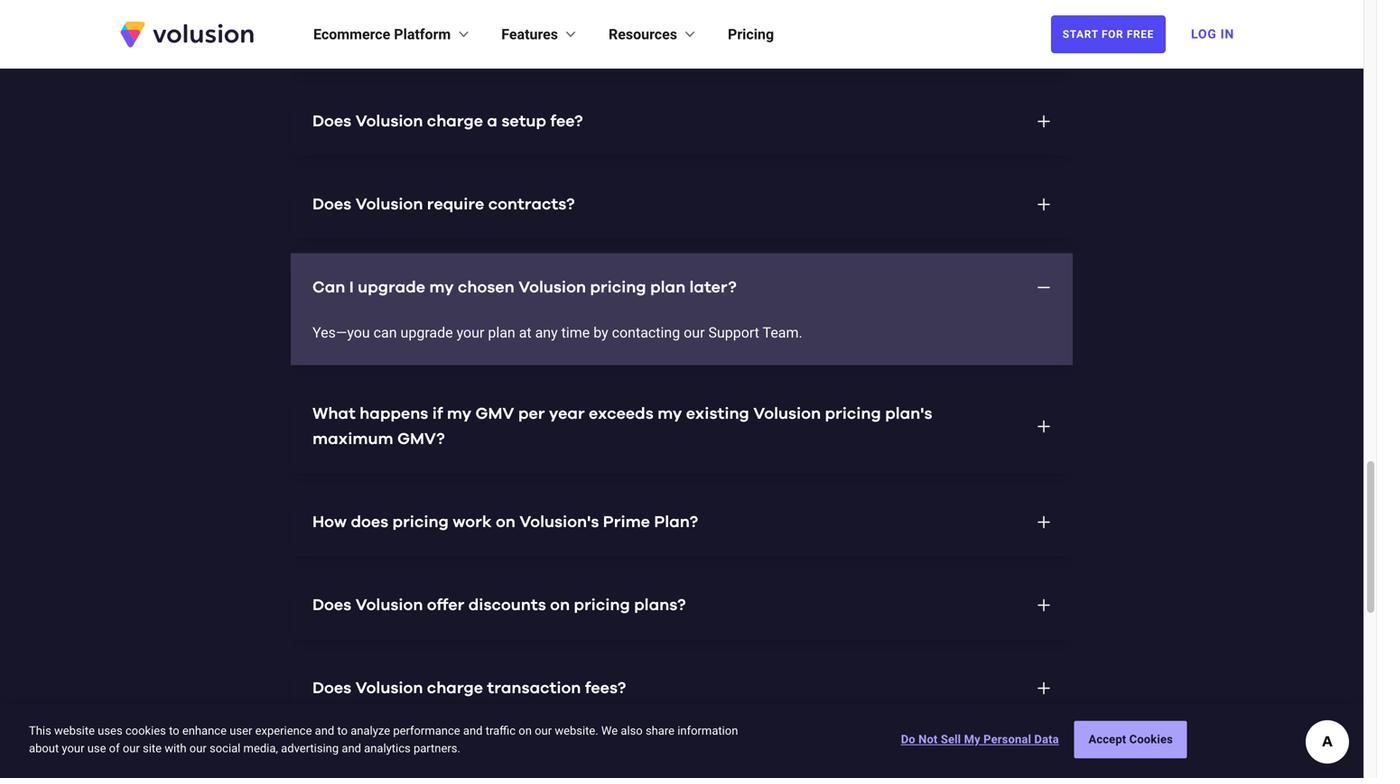 Task type: describe. For each thing, give the bounding box(es) containing it.
team.
[[763, 322, 803, 339]]

transaction
[[487, 678, 581, 694]]

1 horizontal spatial and
[[342, 742, 361, 756]]

prime
[[603, 512, 650, 528]]

resources
[[609, 26, 678, 43]]

does for does volusion require contracts?
[[313, 194, 352, 210]]

does volusion offer discounts on pricing plans? button
[[291, 569, 1073, 637]]

gmv
[[476, 403, 514, 420]]

start for free link
[[1051, 15, 1166, 53]]

work
[[453, 512, 492, 528]]

require
[[427, 194, 484, 210]]

partners.
[[414, 742, 461, 756]]

does volusion offer discounts on pricing plans?
[[313, 595, 686, 611]]

site
[[143, 742, 162, 756]]

performance
[[393, 724, 460, 738]]

how does pricing work on volusion's prime plan? button
[[291, 486, 1073, 554]]

pricing inside button
[[590, 277, 646, 293]]

what happens if my gmv per year exceeds my existing volusion pricing plan's maximum gmv?
[[313, 403, 933, 445]]

user
[[230, 724, 252, 738]]

log in
[[1191, 27, 1235, 42]]

does volusion charge a setup fee? button
[[291, 84, 1073, 153]]

our left website.
[[535, 724, 552, 738]]

exceeds
[[589, 403, 654, 420]]

does volusion require contracts? button
[[291, 168, 1073, 236]]

ecommerce
[[313, 26, 390, 43]]

does volusion offer a free trial? button
[[291, 1, 1073, 70]]

plan?
[[654, 512, 698, 528]]

1 vertical spatial plan
[[488, 322, 516, 339]]

free
[[1127, 28, 1154, 41]]

does for does volusion offer discounts on pricing plans?
[[313, 595, 352, 611]]

this website uses cookies to enhance user experience and to analyze performance and traffic on our website. we also share information about your use of our site with our social media, advertising and analytics partners.
[[29, 724, 738, 756]]

upgrade for can
[[401, 322, 453, 339]]

volusion for does volusion charge transaction fees?
[[356, 678, 423, 694]]

offer for discounts
[[427, 595, 465, 611]]

plan's
[[885, 403, 933, 420]]

with
[[165, 742, 187, 756]]

later?
[[690, 277, 737, 293]]

pricing
[[728, 26, 774, 43]]

sell
[[941, 733, 961, 747]]

i
[[349, 277, 354, 293]]

maximum
[[313, 429, 394, 445]]

pricing right does
[[393, 512, 449, 528]]

1 to from the left
[[169, 724, 179, 738]]

about
[[29, 742, 59, 756]]

not
[[919, 733, 938, 747]]

website.
[[555, 724, 599, 738]]

yes—you can upgrade your plan at any time by contacting our support team.
[[313, 322, 803, 339]]

can i upgrade my chosen volusion pricing plan later?
[[313, 277, 737, 293]]

existing
[[686, 403, 750, 420]]

a for setup
[[487, 111, 498, 127]]

0 horizontal spatial and
[[315, 724, 334, 738]]

how
[[313, 512, 347, 528]]

can i upgrade my chosen volusion pricing plan later? button
[[291, 251, 1073, 319]]

accept cookies button
[[1075, 721, 1188, 759]]

plan inside can i upgrade my chosen volusion pricing plan later? button
[[650, 277, 686, 293]]

chosen
[[458, 277, 515, 293]]

pricing link
[[728, 23, 774, 45]]

contracts?
[[488, 194, 575, 210]]

volusion's
[[520, 512, 599, 528]]

we
[[602, 724, 618, 738]]

features
[[502, 26, 558, 43]]

setup
[[502, 111, 546, 127]]

fee?
[[550, 111, 583, 127]]

analytics
[[364, 742, 411, 756]]

how does pricing work on volusion's prime plan?
[[313, 512, 698, 528]]

if
[[432, 403, 443, 420]]

trial?
[[518, 28, 561, 44]]

support
[[709, 322, 760, 339]]

volusion for does volusion offer a free trial?
[[356, 28, 423, 44]]

data
[[1035, 733, 1059, 747]]

personal
[[984, 733, 1032, 747]]

volusion for does volusion require contracts?
[[356, 194, 423, 210]]

do not sell my personal data button
[[901, 722, 1059, 758]]

uses
[[98, 724, 123, 738]]

accept cookies
[[1089, 733, 1173, 747]]

contacting
[[612, 322, 680, 339]]



Task type: vqa. For each thing, say whether or not it's contained in the screenshot.
topmost 'on'
yes



Task type: locate. For each thing, give the bounding box(es) containing it.
on inside this website uses cookies to enhance user experience and to analyze performance and traffic on our website. we also share information about your use of our site with our social media, advertising and analytics partners.
[[519, 724, 532, 738]]

plan
[[650, 277, 686, 293], [488, 322, 516, 339]]

0 vertical spatial on
[[496, 512, 516, 528]]

0 vertical spatial your
[[457, 322, 485, 339]]

happens
[[360, 403, 428, 420]]

upgrade right i
[[358, 277, 425, 293]]

1 horizontal spatial your
[[457, 322, 485, 339]]

volusion inside the does volusion require contracts? button
[[356, 194, 423, 210]]

does inside does volusion charge a setup fee? button
[[313, 111, 352, 127]]

volusion inside does volusion offer a free trial? "button"
[[356, 28, 423, 44]]

1 horizontal spatial plan
[[650, 277, 686, 293]]

2 to from the left
[[337, 724, 348, 738]]

time
[[562, 322, 590, 339]]

our
[[684, 322, 705, 339], [535, 724, 552, 738], [123, 742, 140, 756], [190, 742, 207, 756]]

website
[[54, 724, 95, 738]]

accept
[[1089, 733, 1127, 747]]

our left support
[[684, 322, 705, 339]]

pricing inside what happens if my gmv per year exceeds my existing volusion pricing plan's maximum gmv?
[[825, 403, 881, 420]]

0 vertical spatial charge
[[427, 111, 483, 127]]

2 offer from the top
[[427, 595, 465, 611]]

offer left 'free'
[[427, 28, 465, 44]]

on
[[496, 512, 516, 528], [550, 595, 570, 611], [519, 724, 532, 738]]

of
[[109, 742, 120, 756]]

platform
[[394, 26, 451, 43]]

0 horizontal spatial your
[[62, 742, 84, 756]]

0 vertical spatial upgrade
[[358, 277, 425, 293]]

on inside how does pricing work on volusion's prime plan? button
[[496, 512, 516, 528]]

my
[[429, 277, 454, 293], [447, 403, 472, 420], [658, 403, 682, 420]]

upgrade right can
[[401, 322, 453, 339]]

resources button
[[609, 23, 699, 45]]

offer left discounts
[[427, 595, 465, 611]]

1 vertical spatial your
[[62, 742, 84, 756]]

volusion for does volusion offer discounts on pricing plans?
[[356, 595, 423, 611]]

any
[[535, 322, 558, 339]]

cookies
[[1130, 733, 1173, 747]]

1 horizontal spatial a
[[487, 111, 498, 127]]

at
[[519, 322, 532, 339]]

free
[[483, 28, 514, 44]]

and
[[315, 724, 334, 738], [463, 724, 483, 738], [342, 742, 361, 756]]

my left chosen
[[429, 277, 454, 293]]

volusion inside what happens if my gmv per year exceeds my existing volusion pricing plan's maximum gmv?
[[754, 403, 821, 420]]

volusion inside does volusion charge a setup fee? button
[[356, 111, 423, 127]]

a for free
[[469, 28, 479, 44]]

start
[[1063, 28, 1099, 41]]

a inside button
[[487, 111, 498, 127]]

0 horizontal spatial a
[[469, 28, 479, 44]]

does for does volusion charge transaction fees?
[[313, 678, 352, 694]]

2 horizontal spatial on
[[550, 595, 570, 611]]

1 charge from the top
[[427, 111, 483, 127]]

your inside this website uses cookies to enhance user experience and to analyze performance and traffic on our website. we also share information about your use of our site with our social media, advertising and analytics partners.
[[62, 742, 84, 756]]

analyze
[[351, 724, 390, 738]]

on right discounts
[[550, 595, 570, 611]]

on right traffic
[[519, 724, 532, 738]]

pricing up by
[[590, 277, 646, 293]]

on right work
[[496, 512, 516, 528]]

gmv?
[[397, 429, 445, 445]]

1 vertical spatial upgrade
[[401, 322, 453, 339]]

5 does from the top
[[313, 678, 352, 694]]

pricing left plans?
[[574, 595, 630, 611]]

0 horizontal spatial on
[[496, 512, 516, 528]]

cookies
[[125, 724, 166, 738]]

does volusion offer a free trial?
[[313, 28, 561, 44]]

0 horizontal spatial plan
[[488, 322, 516, 339]]

what
[[313, 403, 356, 420]]

4 does from the top
[[313, 595, 352, 611]]

per
[[518, 403, 545, 420]]

share
[[646, 724, 675, 738]]

0 vertical spatial offer
[[427, 28, 465, 44]]

upgrade for i
[[358, 277, 425, 293]]

also
[[621, 724, 643, 738]]

and up the advertising at bottom left
[[315, 724, 334, 738]]

does inside does volusion offer a free trial? "button"
[[313, 28, 352, 44]]

to up with
[[169, 724, 179, 738]]

volusion
[[356, 28, 423, 44], [356, 111, 423, 127], [356, 194, 423, 210], [519, 277, 586, 293], [754, 403, 821, 420], [356, 595, 423, 611], [356, 678, 423, 694]]

does volusion require contracts?
[[313, 194, 575, 210]]

plan left later?
[[650, 277, 686, 293]]

1 horizontal spatial to
[[337, 724, 348, 738]]

social
[[210, 742, 241, 756]]

ecommerce platform button
[[313, 23, 473, 45]]

2 vertical spatial on
[[519, 724, 532, 738]]

does inside does volusion offer discounts on pricing plans? "button"
[[313, 595, 352, 611]]

use
[[87, 742, 106, 756]]

does for does volusion charge a setup fee?
[[313, 111, 352, 127]]

1 offer from the top
[[427, 28, 465, 44]]

log in link
[[1181, 14, 1246, 54]]

privacy alert dialog
[[0, 705, 1364, 779]]

0 vertical spatial plan
[[650, 277, 686, 293]]

charge for a
[[427, 111, 483, 127]]

can
[[374, 322, 397, 339]]

charge for transaction
[[427, 678, 483, 694]]

a inside "button"
[[469, 28, 479, 44]]

do
[[901, 733, 916, 747]]

pricing inside "button"
[[574, 595, 630, 611]]

1 vertical spatial offer
[[427, 595, 465, 611]]

media,
[[243, 742, 278, 756]]

my for chosen
[[429, 277, 454, 293]]

3 does from the top
[[313, 194, 352, 210]]

ecommerce platform
[[313, 26, 451, 43]]

to
[[169, 724, 179, 738], [337, 724, 348, 738]]

for
[[1102, 28, 1124, 41]]

experience
[[255, 724, 312, 738]]

1 horizontal spatial on
[[519, 724, 532, 738]]

yes—you
[[313, 322, 370, 339]]

and left traffic
[[463, 724, 483, 738]]

1 does from the top
[[313, 28, 352, 44]]

upgrade
[[358, 277, 425, 293], [401, 322, 453, 339]]

log
[[1191, 27, 1217, 42]]

plans?
[[634, 595, 686, 611]]

pricing left plan's
[[825, 403, 881, 420]]

volusion inside can i upgrade my chosen volusion pricing plan later? button
[[519, 277, 586, 293]]

and down analyze
[[342, 742, 361, 756]]

2 charge from the top
[[427, 678, 483, 694]]

our right of
[[123, 742, 140, 756]]

plan left at
[[488, 322, 516, 339]]

your
[[457, 322, 485, 339], [62, 742, 84, 756]]

1 vertical spatial on
[[550, 595, 570, 611]]

does volusion charge a setup fee?
[[313, 111, 583, 127]]

to left analyze
[[337, 724, 348, 738]]

my left existing
[[658, 403, 682, 420]]

a left setup
[[487, 111, 498, 127]]

on inside does volusion offer discounts on pricing plans? "button"
[[550, 595, 570, 611]]

does for does volusion offer a free trial?
[[313, 28, 352, 44]]

my right if
[[447, 403, 472, 420]]

your down website
[[62, 742, 84, 756]]

2 horizontal spatial and
[[463, 724, 483, 738]]

volusion inside does volusion offer discounts on pricing plans? "button"
[[356, 595, 423, 611]]

2 does from the top
[[313, 111, 352, 127]]

1 vertical spatial a
[[487, 111, 498, 127]]

discounts
[[469, 595, 546, 611]]

what happens if my gmv per year exceeds my existing volusion pricing plan's maximum gmv? button
[[291, 377, 1073, 471]]

a left 'free'
[[469, 28, 479, 44]]

traffic
[[486, 724, 516, 738]]

does volusion charge transaction fees? button
[[291, 652, 1073, 720]]

does
[[351, 512, 389, 528]]

start for free
[[1063, 28, 1154, 41]]

my for gmv
[[447, 403, 472, 420]]

in
[[1221, 27, 1235, 42]]

on for discounts
[[550, 595, 570, 611]]

on for work
[[496, 512, 516, 528]]

this
[[29, 724, 51, 738]]

0 vertical spatial a
[[469, 28, 479, 44]]

1 vertical spatial charge
[[427, 678, 483, 694]]

volusion for does volusion charge a setup fee?
[[356, 111, 423, 127]]

our down enhance on the bottom left
[[190, 742, 207, 756]]

volusion inside the does volusion charge transaction fees? button
[[356, 678, 423, 694]]

charge up "performance"
[[427, 678, 483, 694]]

enhance
[[182, 724, 227, 738]]

upgrade inside can i upgrade my chosen volusion pricing plan later? button
[[358, 277, 425, 293]]

does volusion charge transaction fees?
[[313, 678, 626, 694]]

year
[[549, 403, 585, 420]]

your down chosen
[[457, 322, 485, 339]]

by
[[594, 322, 609, 339]]

fees?
[[585, 678, 626, 694]]

offer for a
[[427, 28, 465, 44]]

charge left setup
[[427, 111, 483, 127]]

does
[[313, 28, 352, 44], [313, 111, 352, 127], [313, 194, 352, 210], [313, 595, 352, 611], [313, 678, 352, 694]]

can
[[313, 277, 345, 293]]

my
[[964, 733, 981, 747]]

my inside can i upgrade my chosen volusion pricing plan later? button
[[429, 277, 454, 293]]

0 horizontal spatial to
[[169, 724, 179, 738]]



